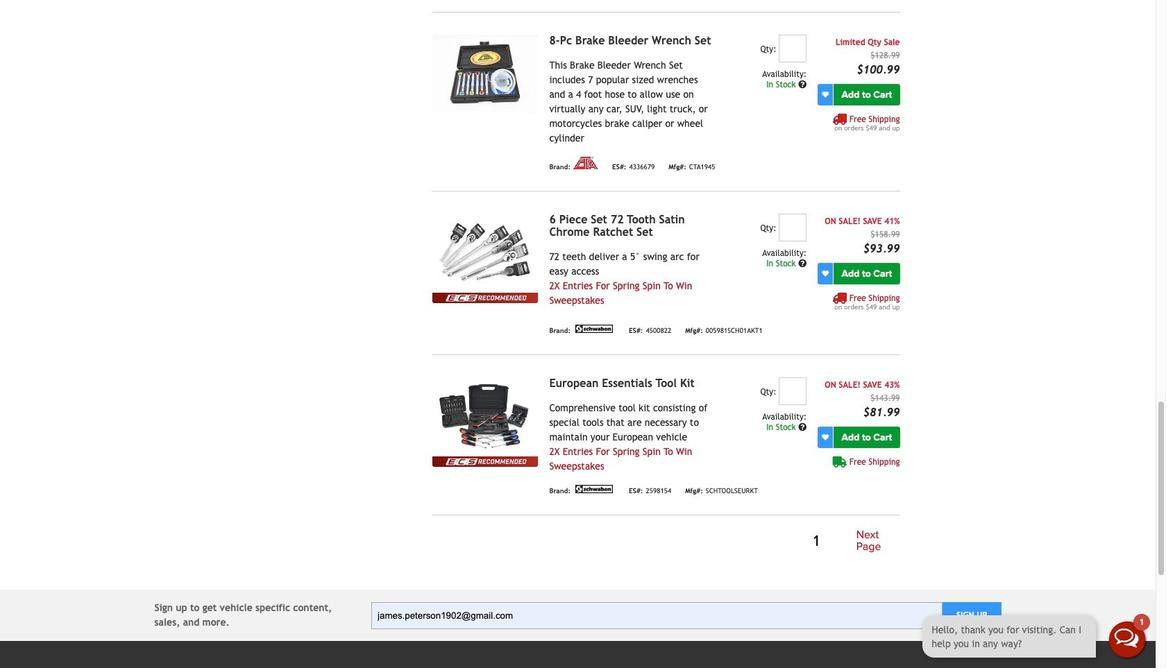 Task type: describe. For each thing, give the bounding box(es) containing it.
schwaben - corporate logo image for es#4500822 - 005981sch01akt1 - 6 piece set 72 tooth satin chrome ratchet set - 72 teeth deliver a 5 swing arc for easy access - schwaben - audi bmw volkswagen mercedes benz mini porsche image
[[573, 325, 615, 333]]

Email email field
[[371, 602, 943, 629]]

add to wish list image
[[822, 91, 829, 98]]

question circle image for es#4500822 - 005981sch01akt1 - 6 piece set 72 tooth satin chrome ratchet set - 72 teeth deliver a 5 swing arc for easy access - schwaben - audi bmw volkswagen mercedes benz mini porsche image
[[798, 260, 807, 268]]



Task type: locate. For each thing, give the bounding box(es) containing it.
1 vertical spatial ecs tuning recommends this product. image
[[433, 457, 538, 467]]

cta tools - corporate logo image
[[573, 157, 598, 169]]

2 schwaben - corporate logo image from the top
[[573, 485, 615, 493]]

question circle image
[[798, 423, 807, 432]]

add to wish list image
[[822, 270, 829, 277], [822, 434, 829, 441]]

2 ecs tuning recommends this product. image from the top
[[433, 457, 538, 467]]

question circle image for es#4336679 - cta1945 - 8-pc brake bleeder wrench set - this brake bleeder wrench set includes 7 popular sized wrenches and a 4 foot hose to allow use on virtually any car, suv, light truck, or motorcycles brake caliper or wheel cylinder - cta tools - audi bmw volkswagen mercedes benz mini porsche "image"
[[798, 80, 807, 89]]

ecs tuning recommends this product. image
[[433, 293, 538, 303], [433, 457, 538, 467]]

ecs tuning recommends this product. image for es#4500822 - 005981sch01akt1 - 6 piece set 72 tooth satin chrome ratchet set - 72 teeth deliver a 5 swing arc for easy access - schwaben - audi bmw volkswagen mercedes benz mini porsche image
[[433, 293, 538, 303]]

add to wish list image for question circle image corresponding to es#4500822 - 005981sch01akt1 - 6 piece set 72 tooth satin chrome ratchet set - 72 teeth deliver a 5 swing arc for easy access - schwaben - audi bmw volkswagen mercedes benz mini porsche image
[[822, 270, 829, 277]]

1 add to wish list image from the top
[[822, 270, 829, 277]]

2 question circle image from the top
[[798, 260, 807, 268]]

0 vertical spatial ecs tuning recommends this product. image
[[433, 293, 538, 303]]

1 vertical spatial question circle image
[[798, 260, 807, 268]]

2 add to wish list image from the top
[[822, 434, 829, 441]]

1 vertical spatial add to wish list image
[[822, 434, 829, 441]]

None number field
[[779, 35, 807, 62], [779, 214, 807, 241], [779, 378, 807, 405], [779, 35, 807, 62], [779, 214, 807, 241], [779, 378, 807, 405]]

question circle image
[[798, 80, 807, 89], [798, 260, 807, 268]]

0 vertical spatial schwaben - corporate logo image
[[573, 325, 615, 333]]

1 schwaben - corporate logo image from the top
[[573, 325, 615, 333]]

1 ecs tuning recommends this product. image from the top
[[433, 293, 538, 303]]

schwaben - corporate logo image
[[573, 325, 615, 333], [573, 485, 615, 493]]

schwaben - corporate logo image for es#2598154 - schtoolseurkt - european essentials tool kit - comprehensive tool kit consisting of special tools that are necessary to maintain your european vehicle - schwaben - audi bmw volkswagen mercedes benz mini porsche image at left bottom
[[573, 485, 615, 493]]

es#4500822 - 005981sch01akt1 - 6 piece set 72 tooth satin chrome ratchet set - 72 teeth deliver a 5 swing arc for easy access - schwaben - audi bmw volkswagen mercedes benz mini porsche image
[[433, 214, 538, 293]]

0 vertical spatial add to wish list image
[[822, 270, 829, 277]]

es#2598154 - schtoolseurkt - european essentials tool kit - comprehensive tool kit consisting of special tools that are necessary to maintain your european vehicle - schwaben - audi bmw volkswagen mercedes benz mini porsche image
[[433, 378, 538, 457]]

es#4336679 - cta1945 - 8-pc brake bleeder wrench set - this brake bleeder wrench set includes 7 popular sized wrenches and a 4 foot hose to allow use on virtually any car, suv, light truck, or motorcycles brake caliper or wheel cylinder - cta tools - audi bmw volkswagen mercedes benz mini porsche image
[[433, 35, 538, 114]]

1 vertical spatial schwaben - corporate logo image
[[573, 485, 615, 493]]

1 question circle image from the top
[[798, 80, 807, 89]]

add to wish list image for question circle icon
[[822, 434, 829, 441]]

0 vertical spatial question circle image
[[798, 80, 807, 89]]

paginated product list navigation navigation
[[433, 527, 900, 557]]

ecs tuning recommends this product. image for es#2598154 - schtoolseurkt - european essentials tool kit - comprehensive tool kit consisting of special tools that are necessary to maintain your european vehicle - schwaben - audi bmw volkswagen mercedes benz mini porsche image at left bottom
[[433, 457, 538, 467]]



Task type: vqa. For each thing, say whether or not it's contained in the screenshot.
Add to Wish List image to the top
yes



